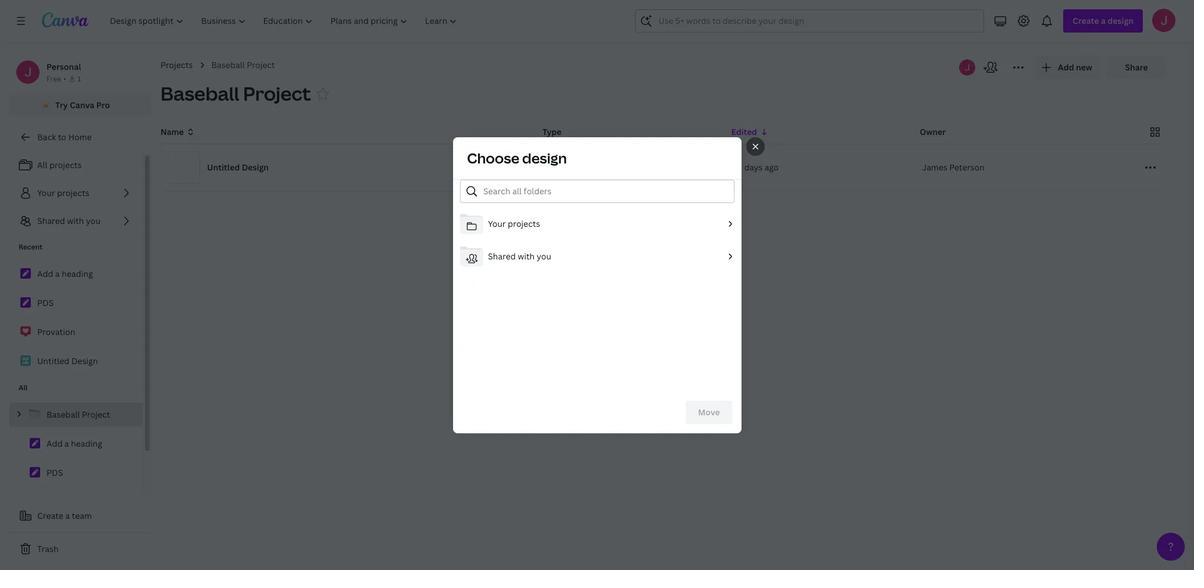 Task type: vqa. For each thing, say whether or not it's contained in the screenshot.
bottommost shared with you
yes



Task type: describe. For each thing, give the bounding box(es) containing it.
2 add a heading link from the top
[[9, 432, 143, 456]]

share button
[[1107, 56, 1167, 79]]

untitled design inside untitled design link
[[37, 356, 98, 367]]

list containing baseball project
[[9, 403, 143, 543]]

owner
[[920, 126, 946, 137]]

shared with you inside 'button'
[[488, 250, 551, 261]]

0 vertical spatial design
[[242, 162, 269, 173]]

heading for second add a heading link from the bottom of the page
[[62, 268, 93, 279]]

free
[[47, 74, 61, 84]]

all for all projects
[[37, 159, 47, 170]]

all for all
[[19, 383, 28, 393]]

pro
[[96, 100, 110, 111]]

your inside button
[[488, 218, 506, 229]]

edited button
[[732, 126, 769, 138]]

design
[[522, 148, 567, 167]]

team
[[72, 510, 92, 521]]

shared with you link
[[9, 209, 143, 233]]

1 vertical spatial add
[[47, 438, 62, 449]]

to
[[58, 132, 66, 143]]

trash
[[37, 543, 59, 555]]

share
[[1126, 62, 1148, 73]]

create
[[37, 510, 63, 521]]

21
[[734, 162, 743, 173]]

list containing your projects
[[453, 207, 742, 273]]

projects link
[[161, 59, 193, 72]]

0 vertical spatial add a heading
[[37, 268, 93, 279]]

home
[[68, 132, 92, 143]]

your projects link
[[9, 182, 143, 205]]

james
[[923, 162, 948, 173]]

your projects button
[[460, 212, 735, 238]]

1 vertical spatial baseball project
[[161, 81, 311, 106]]

design inside untitled design link
[[71, 356, 98, 367]]

a for the create a team button
[[65, 510, 70, 521]]

type
[[543, 126, 562, 137]]

•
[[64, 74, 66, 84]]

0 horizontal spatial your projects
[[37, 187, 89, 198]]

0 vertical spatial add
[[37, 268, 53, 279]]

try
[[55, 100, 68, 111]]

james peterson
[[923, 162, 985, 173]]

choose design
[[467, 148, 567, 167]]

1 add a heading link from the top
[[9, 262, 143, 286]]

2 pds link from the top
[[9, 461, 143, 485]]

0 vertical spatial baseball project
[[211, 59, 275, 70]]

with inside 'button'
[[518, 250, 535, 261]]

0 vertical spatial baseball project link
[[211, 59, 275, 72]]

0 vertical spatial pds
[[37, 297, 54, 308]]

move button
[[686, 401, 732, 424]]

doc
[[545, 162, 561, 173]]

0 vertical spatial untitled design
[[207, 162, 269, 173]]

try canva pro
[[55, 100, 110, 111]]

free •
[[47, 74, 66, 84]]

you inside "shared with you" link
[[86, 215, 101, 226]]

trash link
[[9, 538, 151, 561]]

create a team
[[37, 510, 92, 521]]

a for 1st add a heading link from the bottom of the page
[[64, 438, 69, 449]]

projects for the 'your projects' link
[[57, 187, 89, 198]]

shared with you button
[[460, 245, 735, 270]]

back
[[37, 132, 56, 143]]

list containing all projects
[[9, 154, 143, 233]]

1 vertical spatial untitled
[[37, 356, 69, 367]]



Task type: locate. For each thing, give the bounding box(es) containing it.
baseball down untitled design link
[[47, 409, 80, 420]]

1 vertical spatial pds
[[47, 467, 63, 478]]

recent
[[19, 242, 42, 252]]

1 horizontal spatial you
[[537, 250, 551, 261]]

1 vertical spatial untitled design
[[37, 356, 98, 367]]

1 vertical spatial your
[[488, 218, 506, 229]]

baseball for the topmost baseball project link
[[211, 59, 245, 70]]

you inside shared with you 'button'
[[537, 250, 551, 261]]

1 horizontal spatial all
[[37, 159, 47, 170]]

1 vertical spatial shared with you
[[488, 250, 551, 261]]

untitled design
[[207, 162, 269, 173], [37, 356, 98, 367]]

0 vertical spatial shared with you
[[37, 215, 101, 226]]

pds up provation on the bottom of page
[[37, 297, 54, 308]]

0 vertical spatial baseball
[[211, 59, 245, 70]]

0 horizontal spatial all
[[19, 383, 28, 393]]

1 horizontal spatial untitled design
[[207, 162, 269, 173]]

projects inside the 'your projects' link
[[57, 187, 89, 198]]

baseball
[[211, 59, 245, 70], [161, 81, 239, 106], [47, 409, 80, 420]]

back to home link
[[9, 126, 151, 149]]

0 horizontal spatial shared with you
[[37, 215, 101, 226]]

all projects
[[37, 159, 82, 170]]

1 vertical spatial baseball project link
[[9, 403, 143, 427]]

1 horizontal spatial untitled
[[207, 162, 240, 173]]

baseball project
[[211, 59, 275, 70], [161, 81, 311, 106], [47, 409, 110, 420]]

your
[[37, 187, 55, 198], [488, 218, 506, 229]]

1 vertical spatial all
[[19, 383, 28, 393]]

0 horizontal spatial your
[[37, 187, 55, 198]]

1 vertical spatial baseball
[[161, 81, 239, 106]]

heading for 1st add a heading link from the bottom of the page
[[71, 438, 102, 449]]

pds link up provation link
[[9, 291, 143, 315]]

1 pds link from the top
[[9, 291, 143, 315]]

untitled
[[207, 162, 240, 173], [37, 356, 69, 367]]

2 vertical spatial projects
[[508, 218, 540, 229]]

projects
[[161, 59, 193, 70]]

baseball project link down untitled design link
[[9, 403, 143, 427]]

1 horizontal spatial baseball project link
[[211, 59, 275, 72]]

project inside button
[[243, 81, 311, 106]]

back to home
[[37, 132, 92, 143]]

Search all folders search field
[[483, 180, 727, 202]]

name button
[[161, 126, 195, 138]]

projects inside your projects button
[[508, 218, 540, 229]]

1 vertical spatial design
[[71, 356, 98, 367]]

1 vertical spatial heading
[[71, 438, 102, 449]]

add a heading link
[[9, 262, 143, 286], [9, 432, 143, 456]]

baseball down projects "link"
[[161, 81, 239, 106]]

0 horizontal spatial baseball project link
[[9, 403, 143, 427]]

0 horizontal spatial you
[[86, 215, 101, 226]]

1 vertical spatial add a heading
[[47, 438, 102, 449]]

1 vertical spatial with
[[518, 250, 535, 261]]

1 horizontal spatial design
[[242, 162, 269, 173]]

2 vertical spatial baseball project
[[47, 409, 110, 420]]

0 vertical spatial pds link
[[9, 291, 143, 315]]

heading
[[62, 268, 93, 279], [71, 438, 102, 449]]

1 vertical spatial project
[[243, 81, 311, 106]]

personal
[[47, 61, 81, 72]]

0 vertical spatial project
[[247, 59, 275, 70]]

pds
[[37, 297, 54, 308], [47, 467, 63, 478]]

choose
[[467, 148, 519, 167]]

canva
[[70, 100, 94, 111]]

days
[[745, 162, 763, 173]]

list containing add a heading
[[9, 262, 143, 374]]

shared inside 'button'
[[488, 250, 516, 261]]

with
[[67, 215, 84, 226], [518, 250, 535, 261]]

projects for the all projects link on the top left of page
[[49, 159, 82, 170]]

try canva pro button
[[9, 94, 151, 116]]

top level navigation element
[[102, 9, 468, 33]]

0 horizontal spatial untitled design
[[37, 356, 98, 367]]

1 horizontal spatial with
[[518, 250, 535, 261]]

0 vertical spatial add a heading link
[[9, 262, 143, 286]]

0 horizontal spatial design
[[71, 356, 98, 367]]

projects
[[49, 159, 82, 170], [57, 187, 89, 198], [508, 218, 540, 229]]

edited
[[732, 126, 757, 137]]

shared
[[37, 215, 65, 226], [488, 250, 516, 261]]

0 vertical spatial your projects
[[37, 187, 89, 198]]

design
[[242, 162, 269, 173], [71, 356, 98, 367]]

0 vertical spatial your
[[37, 187, 55, 198]]

move
[[698, 406, 720, 418]]

a inside button
[[65, 510, 70, 521]]

0 horizontal spatial shared
[[37, 215, 65, 226]]

0 vertical spatial untitled
[[207, 162, 240, 173]]

1 vertical spatial shared
[[488, 250, 516, 261]]

you
[[86, 215, 101, 226], [537, 250, 551, 261]]

1 vertical spatial you
[[537, 250, 551, 261]]

all
[[37, 159, 47, 170], [19, 383, 28, 393]]

pds link
[[9, 291, 143, 315], [9, 461, 143, 485]]

baseball inside button
[[161, 81, 239, 106]]

pds link up team
[[9, 461, 143, 485]]

1 vertical spatial your projects
[[488, 218, 540, 229]]

your projects
[[37, 187, 89, 198], [488, 218, 540, 229]]

2 vertical spatial baseball
[[47, 409, 80, 420]]

list
[[9, 154, 143, 233], [453, 207, 742, 273], [9, 262, 143, 374], [9, 403, 143, 543]]

baseball for baseball project button
[[161, 81, 239, 106]]

provation link
[[9, 320, 143, 344]]

1 horizontal spatial shared
[[488, 250, 516, 261]]

add a heading
[[37, 268, 93, 279], [47, 438, 102, 449]]

0 vertical spatial with
[[67, 215, 84, 226]]

0 vertical spatial all
[[37, 159, 47, 170]]

2 vertical spatial a
[[65, 510, 70, 521]]

1 horizontal spatial your projects
[[488, 218, 540, 229]]

baseball up baseball project button
[[211, 59, 245, 70]]

0 horizontal spatial with
[[67, 215, 84, 226]]

peterson
[[950, 162, 985, 173]]

baseball project link
[[211, 59, 275, 72], [9, 403, 143, 427]]

create a team button
[[9, 504, 151, 528]]

add
[[37, 268, 53, 279], [47, 438, 62, 449]]

0 vertical spatial a
[[55, 268, 60, 279]]

0 horizontal spatial untitled
[[37, 356, 69, 367]]

provation
[[37, 326, 75, 337]]

pds up create at the bottom left of the page
[[47, 467, 63, 478]]

1 vertical spatial a
[[64, 438, 69, 449]]

1 vertical spatial add a heading link
[[9, 432, 143, 456]]

2 vertical spatial project
[[82, 409, 110, 420]]

21 days ago
[[734, 162, 779, 173]]

0 vertical spatial projects
[[49, 159, 82, 170]]

0 vertical spatial shared
[[37, 215, 65, 226]]

0 vertical spatial heading
[[62, 268, 93, 279]]

name
[[161, 126, 184, 137]]

a
[[55, 268, 60, 279], [64, 438, 69, 449], [65, 510, 70, 521]]

1 horizontal spatial shared with you
[[488, 250, 551, 261]]

a for second add a heading link from the bottom of the page
[[55, 268, 60, 279]]

all projects link
[[9, 154, 143, 177]]

ago
[[765, 162, 779, 173]]

untitled design link
[[9, 349, 143, 374]]

shared with you
[[37, 215, 101, 226], [488, 250, 551, 261]]

baseball project link up baseball project button
[[211, 59, 275, 72]]

1 horizontal spatial your
[[488, 218, 506, 229]]

projects inside the all projects link
[[49, 159, 82, 170]]

baseball project button
[[161, 81, 311, 106]]

0 vertical spatial you
[[86, 215, 101, 226]]

None search field
[[636, 9, 985, 33]]

your projects inside button
[[488, 218, 540, 229]]

1 vertical spatial pds link
[[9, 461, 143, 485]]

project
[[247, 59, 275, 70], [243, 81, 311, 106], [82, 409, 110, 420]]

1
[[77, 74, 81, 84]]

1 vertical spatial projects
[[57, 187, 89, 198]]



